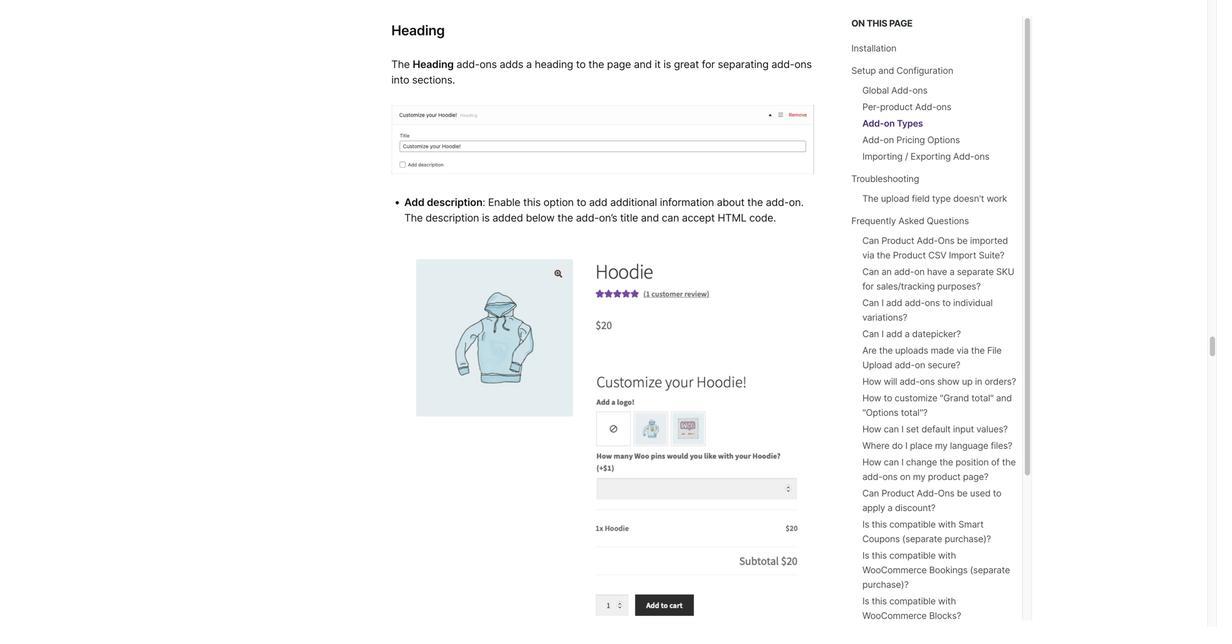 Task type: locate. For each thing, give the bounding box(es) containing it.
place
[[910, 440, 933, 451]]

troubleshooting link
[[852, 173, 919, 184]]

be up import
[[957, 235, 968, 246]]

for right great
[[702, 58, 715, 71]]

setup and configuration
[[852, 65, 953, 76]]

purposes?
[[937, 281, 981, 292]]

can up are
[[863, 329, 879, 340]]

file
[[987, 345, 1002, 356]]

to down purposes?
[[943, 298, 951, 309]]

and right the title at right top
[[641, 212, 659, 224]]

add- up sales/tracking
[[894, 266, 914, 277]]

how will add-ons show up in orders? link
[[863, 376, 1016, 387]]

1 can from the top
[[863, 235, 879, 246]]

2 compatible from the top
[[890, 550, 936, 561]]

do
[[892, 440, 903, 451]]

/
[[905, 151, 908, 162]]

1 how from the top
[[863, 376, 882, 387]]

1 horizontal spatial purchase)?
[[945, 534, 991, 545]]

blocks?
[[929, 611, 961, 622]]

0 horizontal spatial (separate
[[902, 534, 942, 545]]

can product add-ons be imported via the product csv import suite? can an add-on have a separate sku for sales/tracking purposes? can i add add-ons to individual variations? can i add a datepicker? are the uploads made via the file upload add-on secure? how will add-ons show up in orders? how to customize "grand total" and "options total"? how can i set default input values? where do i place my language files? how can i change the position of the add-ons on my product page? can product add-ons be used to apply a discount? is this compatible with smart coupons (separate purchase)? is this compatible with woocommerce bookings (separate purchase)? is this compatible with woocommerce blocks?
[[863, 235, 1016, 622]]

woocommerce left the blocks?
[[863, 611, 927, 622]]

woocommerce
[[863, 565, 927, 576], [863, 611, 927, 622]]

0 horizontal spatial is
[[482, 212, 490, 224]]

i down variations?
[[882, 329, 884, 340]]

a right adds
[[526, 58, 532, 71]]

global add-ons link
[[863, 85, 928, 96]]

1 horizontal spatial product
[[928, 472, 961, 483]]

is this compatible with woocommerce bookings (separate purchase)? link
[[863, 550, 1010, 591]]

how down upload
[[863, 376, 882, 387]]

page left it
[[607, 58, 631, 71]]

0 vertical spatial add
[[589, 196, 608, 209]]

add-
[[457, 58, 480, 71], [772, 58, 795, 71], [766, 196, 789, 209], [576, 212, 599, 224], [894, 266, 914, 277], [905, 298, 925, 309], [895, 360, 915, 371], [900, 376, 920, 387], [863, 472, 883, 483]]

can inside enable this option to add additional information about the add-on. the description is added below the add-on's title and can accept html code.
[[662, 212, 679, 224]]

1 vertical spatial the
[[863, 193, 879, 204]]

0 horizontal spatial product
[[880, 101, 913, 112]]

1 horizontal spatial (separate
[[970, 565, 1010, 576]]

0 vertical spatial woocommerce
[[863, 565, 927, 576]]

how up "options
[[863, 393, 882, 404]]

how up where
[[863, 424, 882, 435]]

smart
[[959, 519, 984, 530]]

frequently asked questions link
[[852, 216, 969, 227]]

my
[[935, 440, 948, 451], [913, 472, 926, 483]]

is down :
[[482, 212, 490, 224]]

description down add description
[[426, 212, 479, 224]]

my down the change
[[913, 472, 926, 483]]

can down information
[[662, 212, 679, 224]]

how can i change the position of the add-ons on my product page? link
[[863, 457, 1016, 483]]

3 with from the top
[[938, 596, 956, 607]]

with left smart
[[938, 519, 956, 530]]

upload
[[881, 193, 910, 204]]

0 vertical spatial product
[[882, 235, 915, 246]]

0 vertical spatial purchase)?
[[945, 534, 991, 545]]

0 vertical spatial is
[[664, 58, 671, 71]]

product up can product add-ons be used to apply a discount? link
[[928, 472, 961, 483]]

1 compatible from the top
[[890, 519, 936, 530]]

questions
[[927, 216, 969, 227]]

setup
[[852, 65, 876, 76]]

1 vertical spatial via
[[957, 345, 969, 356]]

enable
[[488, 196, 521, 209]]

can
[[662, 212, 679, 224], [884, 457, 899, 468]]

ons inside the separating add-ons into sections.
[[795, 58, 812, 71]]

the upload field type doesn't work link
[[863, 193, 1007, 204]]

add up variations?
[[886, 298, 902, 309]]

html
[[718, 212, 747, 224]]

can product add-ons be imported via the product csv import suite? link
[[863, 235, 1008, 261]]

0 vertical spatial can
[[662, 212, 679, 224]]

on down the change
[[900, 472, 911, 483]]

add- up apply at right bottom
[[863, 472, 883, 483]]

in
[[975, 376, 982, 387]]

product left csv
[[893, 250, 926, 261]]

purchase)?
[[945, 534, 991, 545], [863, 580, 909, 591]]

is
[[664, 58, 671, 71], [482, 212, 490, 224]]

2 vertical spatial is
[[863, 596, 869, 607]]

1 vertical spatial purchase)?
[[863, 580, 909, 591]]

global
[[863, 85, 889, 96]]

installation
[[852, 43, 897, 54]]

default
[[922, 424, 951, 435]]

of
[[991, 457, 1000, 468]]

2 how from the top
[[863, 393, 882, 404]]

with up the bookings
[[938, 550, 956, 561]]

add up on's
[[589, 196, 608, 209]]

2 with from the top
[[938, 550, 956, 561]]

is right it
[[664, 58, 671, 71]]

is inside enable this option to add additional information about the add-on. the description is added below the add-on's title and can accept html code.
[[482, 212, 490, 224]]

1 horizontal spatial for
[[863, 281, 874, 292]]

product down frequently asked questions link on the top right of the page
[[882, 235, 915, 246]]

can i
[[884, 424, 904, 435]]

the down add
[[404, 212, 423, 224]]

0 vertical spatial be
[[957, 235, 968, 246]]

2 ons from the top
[[938, 488, 955, 499]]

be left 'used'
[[957, 488, 968, 499]]

for
[[702, 58, 715, 71], [863, 281, 874, 292]]

can up variations?
[[863, 298, 879, 309]]

0 vertical spatial via
[[863, 250, 875, 261]]

1 vertical spatial ons
[[938, 488, 955, 499]]

ons down do
[[883, 472, 898, 483]]

can up apply at right bottom
[[863, 488, 879, 499]]

made
[[931, 345, 954, 356]]

can left an
[[863, 266, 879, 277]]

can
[[863, 235, 879, 246], [863, 266, 879, 277], [863, 298, 879, 309], [863, 329, 879, 340], [863, 488, 879, 499]]

2 vertical spatial compatible
[[890, 596, 936, 607]]

be
[[957, 235, 968, 246], [957, 488, 968, 499]]

ons up customize
[[920, 376, 935, 387]]

0 vertical spatial for
[[702, 58, 715, 71]]

"grand
[[940, 393, 969, 404]]

how to customize "grand total" and "options total"? link
[[863, 393, 1012, 418]]

a right the have
[[950, 266, 955, 277]]

woocommerce down the coupons
[[863, 565, 927, 576]]

datepicker?
[[912, 329, 961, 340]]

how down where
[[863, 457, 882, 468]]

doesn't
[[954, 193, 984, 204]]

0 vertical spatial my
[[935, 440, 948, 451]]

1 vertical spatial is
[[863, 550, 869, 561]]

add
[[404, 196, 424, 209]]

the
[[391, 58, 410, 71], [863, 193, 879, 204], [404, 212, 423, 224]]

1 is from the top
[[863, 519, 869, 530]]

add- down uploads
[[895, 360, 915, 371]]

1 vertical spatial heading
[[413, 58, 454, 71]]

it
[[655, 58, 661, 71]]

to up "options
[[884, 393, 892, 404]]

0 vertical spatial the
[[391, 58, 410, 71]]

0 horizontal spatial my
[[913, 472, 926, 483]]

1 horizontal spatial is
[[664, 58, 671, 71]]

2 is from the top
[[863, 550, 869, 561]]

to right "option"
[[577, 196, 586, 209]]

how can i set default input values? link
[[863, 424, 1008, 435]]

frequently
[[852, 216, 896, 227]]

1 vertical spatial woocommerce
[[863, 611, 927, 622]]

the left file
[[971, 345, 985, 356]]

are the uploads made via the file upload add-on secure? link
[[863, 345, 1002, 371]]

an
[[882, 266, 892, 277]]

for up variations?
[[863, 281, 874, 292]]

0 horizontal spatial for
[[702, 58, 715, 71]]

types
[[897, 118, 923, 129]]

0 vertical spatial compatible
[[890, 519, 936, 530]]

(separate right the bookings
[[970, 565, 1010, 576]]

have
[[927, 266, 947, 277]]

this
[[867, 18, 887, 29], [523, 196, 541, 209], [872, 519, 887, 530], [872, 550, 887, 561], [872, 596, 887, 607]]

product down global add-ons "link"
[[880, 101, 913, 112]]

0 vertical spatial is
[[863, 519, 869, 530]]

how
[[863, 376, 882, 387], [863, 393, 882, 404], [863, 424, 882, 435], [863, 457, 882, 468]]

add- up importing
[[863, 135, 884, 146]]

compatible down is this compatible with smart coupons (separate purchase)? link
[[890, 550, 936, 561]]

via right made at right
[[957, 345, 969, 356]]

0 vertical spatial heading
[[391, 22, 445, 38]]

the up 'into'
[[391, 58, 410, 71]]

show
[[937, 376, 960, 387]]

product inside global add-ons per-product add-ons add-on types add-on pricing options importing / exporting add-ons
[[880, 101, 913, 112]]

the up frequently
[[863, 193, 879, 204]]

1 horizontal spatial via
[[957, 345, 969, 356]]

the right heading
[[589, 58, 604, 71]]

1 be from the top
[[957, 235, 968, 246]]

on this page
[[852, 18, 913, 29]]

variations?
[[863, 312, 908, 323]]

the right the of
[[1002, 457, 1016, 468]]

can inside can product add-ons be imported via the product csv import suite? can an add-on have a separate sku for sales/tracking purposes? can i add add-ons to individual variations? can i add a datepicker? are the uploads made via the file upload add-on secure? how will add-ons show up in orders? how to customize "grand total" and "options total"? how can i set default input values? where do i place my language files? how can i change the position of the add-ons on my product page? can product add-ons be used to apply a discount? is this compatible with smart coupons (separate purchase)? is this compatible with woocommerce bookings (separate purchase)? is this compatible with woocommerce blocks?
[[884, 457, 899, 468]]

(separate down discount?
[[902, 534, 942, 545]]

1 vertical spatial product
[[928, 472, 961, 483]]

1 horizontal spatial can
[[884, 457, 899, 468]]

can down frequently
[[863, 235, 879, 246]]

description right add
[[427, 196, 483, 209]]

pricing
[[897, 135, 925, 146]]

purchase)? up is this compatible with woocommerce blocks? link
[[863, 580, 909, 591]]

the for the heading add-ons adds a heading to the page and it is great for
[[391, 58, 410, 71]]

on left the have
[[914, 266, 925, 277]]

2 vertical spatial with
[[938, 596, 956, 607]]

a
[[526, 58, 532, 71], [950, 266, 955, 277], [905, 329, 910, 340], [888, 503, 893, 514]]

(separate
[[902, 534, 942, 545], [970, 565, 1010, 576]]

the
[[589, 58, 604, 71], [747, 196, 763, 209], [558, 212, 573, 224], [877, 250, 891, 261], [879, 345, 893, 356], [971, 345, 985, 356], [940, 457, 953, 468], [1002, 457, 1016, 468]]

ons up csv
[[938, 235, 955, 246]]

add- up customize
[[900, 376, 920, 387]]

product up discount?
[[882, 488, 915, 499]]

1 vertical spatial for
[[863, 281, 874, 292]]

0 vertical spatial description
[[427, 196, 483, 209]]

set
[[906, 424, 919, 435]]

values?
[[977, 424, 1008, 435]]

1 vertical spatial with
[[938, 550, 956, 561]]

1 vertical spatial add
[[886, 298, 902, 309]]

can i add a datepicker? link
[[863, 329, 961, 340]]

1 vertical spatial page
[[607, 58, 631, 71]]

add- up discount?
[[917, 488, 938, 499]]

0 horizontal spatial can
[[662, 212, 679, 224]]

ons down how can i change the position of the add-ons on my product page? link
[[938, 488, 955, 499]]

work
[[987, 193, 1007, 204]]

1 vertical spatial (separate
[[970, 565, 1010, 576]]

description inside enable this option to add additional information about the add-on. the description is added below the add-on's title and can accept html code.
[[426, 212, 479, 224]]

coupons
[[863, 534, 900, 545]]

2 vertical spatial the
[[404, 212, 423, 224]]

compatible down discount?
[[890, 519, 936, 530]]

2 woocommerce from the top
[[863, 611, 927, 622]]

page up installation on the top right
[[889, 18, 913, 29]]

add inside enable this option to add additional information about the add-on. the description is added below the add-on's title and can accept html code.
[[589, 196, 608, 209]]

purchase)? down smart
[[945, 534, 991, 545]]

per-product add-ons link
[[863, 101, 952, 112]]

1 vertical spatial description
[[426, 212, 479, 224]]

on.
[[789, 196, 804, 209]]

ons right separating
[[795, 58, 812, 71]]

via down frequently
[[863, 250, 875, 261]]

exporting
[[911, 151, 951, 162]]

with up the blocks?
[[938, 596, 956, 607]]

2 vertical spatial add
[[886, 329, 902, 340]]

3 how from the top
[[863, 424, 882, 435]]

0 vertical spatial with
[[938, 519, 956, 530]]

frequently asked questions
[[852, 216, 969, 227]]

the right are
[[879, 345, 893, 356]]

0 horizontal spatial page
[[607, 58, 631, 71]]

compatible up the blocks?
[[890, 596, 936, 607]]

uploads
[[895, 345, 929, 356]]

"options
[[863, 407, 899, 418]]

0 vertical spatial product
[[880, 101, 913, 112]]

1 vertical spatial be
[[957, 488, 968, 499]]

0 vertical spatial page
[[889, 18, 913, 29]]

to
[[576, 58, 586, 71], [577, 196, 586, 209], [943, 298, 951, 309], [884, 393, 892, 404], [993, 488, 1002, 499]]

ons down the can an add-on have a separate sku for sales/tracking purposes? link
[[925, 298, 940, 309]]

1 vertical spatial compatible
[[890, 550, 936, 561]]

1 vertical spatial my
[[913, 472, 926, 483]]

2 can from the top
[[863, 266, 879, 277]]

add down variations?
[[886, 329, 902, 340]]

4 how from the top
[[863, 457, 882, 468]]

0 vertical spatial ons
[[938, 235, 955, 246]]

discount?
[[895, 503, 936, 514]]

1 vertical spatial is
[[482, 212, 490, 224]]

via
[[863, 250, 875, 261], [957, 345, 969, 356]]

my down default
[[935, 440, 948, 451]]

1 vertical spatial can
[[884, 457, 899, 468]]

will
[[884, 376, 897, 387]]

can down do
[[884, 457, 899, 468]]

and down orders?
[[996, 393, 1012, 404]]



Task type: vqa. For each thing, say whether or not it's contained in the screenshot.
the Types
yes



Task type: describe. For each thing, give the bounding box(es) containing it.
add- down sales/tracking
[[905, 298, 925, 309]]

used
[[970, 488, 991, 499]]

is this compatible with woocommerce blocks? link
[[863, 596, 961, 622]]

title
[[620, 212, 638, 224]]

on left types
[[884, 118, 895, 129]]

into
[[391, 74, 409, 86]]

and left it
[[634, 58, 652, 71]]

1 horizontal spatial page
[[889, 18, 913, 29]]

2 vertical spatial product
[[882, 488, 915, 499]]

field
[[912, 193, 930, 204]]

can i add add-ons to individual variations? link
[[863, 298, 993, 323]]

add- inside the separating add-ons into sections.
[[772, 58, 795, 71]]

1 vertical spatial product
[[893, 250, 926, 261]]

i down do
[[902, 457, 904, 468]]

files?
[[991, 440, 1013, 451]]

add description
[[404, 196, 483, 209]]

add- up csv
[[917, 235, 938, 246]]

heading
[[535, 58, 573, 71]]

the upload field type doesn't work
[[863, 193, 1007, 204]]

suite?
[[979, 250, 1005, 261]]

information
[[660, 196, 714, 209]]

bookings
[[929, 565, 968, 576]]

i right do
[[905, 440, 908, 451]]

on
[[852, 18, 865, 29]]

is this compatible with smart coupons (separate purchase)? link
[[863, 519, 991, 545]]

can an add-on have a separate sku for sales/tracking purposes? link
[[863, 266, 1015, 292]]

importing
[[863, 151, 903, 162]]

option
[[544, 196, 574, 209]]

customize
[[895, 393, 938, 404]]

on down uploads
[[915, 360, 925, 371]]

type
[[932, 193, 951, 204]]

this inside enable this option to add additional information about the add-on. the description is added below the add-on's title and can accept html code.
[[523, 196, 541, 209]]

3 is from the top
[[863, 596, 869, 607]]

0 horizontal spatial purchase)?
[[863, 580, 909, 591]]

on down add-on types link
[[884, 135, 894, 146]]

add- up types
[[915, 101, 937, 112]]

and up global add-ons "link"
[[879, 65, 894, 76]]

ons up "doesn't" at the right top of the page
[[975, 151, 990, 162]]

importing / exporting add-ons link
[[863, 151, 990, 162]]

upload
[[863, 360, 892, 371]]

0 vertical spatial (separate
[[902, 534, 942, 545]]

accept
[[682, 212, 715, 224]]

add- left adds
[[457, 58, 480, 71]]

add- down per-
[[863, 118, 884, 129]]

for inside can product add-ons be imported via the product csv import suite? can an add-on have a separate sku for sales/tracking purposes? can i add add-ons to individual variations? can i add a datepicker? are the uploads made via the file upload add-on secure? how will add-ons show up in orders? how to customize "grand total" and "options total"? how can i set default input values? where do i place my language files? how can i change the position of the add-ons on my product page? can product add-ons be used to apply a discount? is this compatible with smart coupons (separate purchase)? is this compatible with woocommerce bookings (separate purchase)? is this compatible with woocommerce blocks?
[[863, 281, 874, 292]]

total"
[[972, 393, 994, 404]]

add- up per-product add-ons link
[[892, 85, 913, 96]]

1 horizontal spatial my
[[935, 440, 948, 451]]

separating add-ons into sections.
[[391, 58, 812, 86]]

adds
[[500, 58, 523, 71]]

about
[[717, 196, 745, 209]]

separate
[[957, 266, 994, 277]]

individual
[[953, 298, 993, 309]]

and inside enable this option to add additional information about the add-on. the description is added below the add-on's title and can accept html code.
[[641, 212, 659, 224]]

on's
[[599, 212, 617, 224]]

and inside can product add-ons be imported via the product csv import suite? can an add-on have a separate sku for sales/tracking purposes? can i add add-ons to individual variations? can i add a datepicker? are the uploads made via the file upload add-on secure? how will add-ons show up in orders? how to customize "grand total" and "options total"? how can i set default input values? where do i place my language files? how can i change the position of the add-ons on my product page? can product add-ons be used to apply a discount? is this compatible with smart coupons (separate purchase)? is this compatible with woocommerce bookings (separate purchase)? is this compatible with woocommerce blocks?
[[996, 393, 1012, 404]]

add-on pricing options link
[[863, 135, 960, 146]]

great
[[674, 58, 699, 71]]

add-on types link
[[863, 118, 923, 129]]

the for the upload field type doesn't work
[[863, 193, 879, 204]]

the up code.
[[747, 196, 763, 209]]

product inside can product add-ons be imported via the product csv import suite? can an add-on have a separate sku for sales/tracking purposes? can i add add-ons to individual variations? can i add a datepicker? are the uploads made via the file upload add-on secure? how will add-ons show up in orders? how to customize "grand total" and "options total"? how can i set default input values? where do i place my language files? how can i change the position of the add-ons on my product page? can product add-ons be used to apply a discount? is this compatible with smart coupons (separate purchase)? is this compatible with woocommerce bookings (separate purchase)? is this compatible with woocommerce blocks?
[[928, 472, 961, 483]]

i up variations?
[[882, 298, 884, 309]]

global add-ons per-product add-ons add-on types add-on pricing options importing / exporting add-ons
[[863, 85, 990, 162]]

sku
[[996, 266, 1015, 277]]

are
[[863, 345, 877, 356]]

where do i place my language files? link
[[863, 440, 1013, 451]]

ons left adds
[[480, 58, 497, 71]]

page?
[[963, 472, 989, 483]]

ons down configuration
[[913, 85, 928, 96]]

to right heading
[[576, 58, 586, 71]]

the inside enable this option to add additional information about the add-on. the description is added below the add-on's title and can accept html code.
[[404, 212, 423, 224]]

setup and configuration link
[[852, 65, 953, 76]]

configuration
[[897, 65, 953, 76]]

1 woocommerce from the top
[[863, 565, 927, 576]]

a right apply at right bottom
[[888, 503, 893, 514]]

total"?
[[901, 407, 928, 418]]

0 horizontal spatial via
[[863, 250, 875, 261]]

csv
[[928, 250, 947, 261]]

a up uploads
[[905, 329, 910, 340]]

enable this option to add additional information about the add-on. the description is added below the add-on's title and can accept html code.
[[404, 196, 804, 224]]

separating
[[718, 58, 769, 71]]

additional
[[610, 196, 657, 209]]

4 can from the top
[[863, 329, 879, 340]]

:
[[483, 196, 488, 209]]

2 be from the top
[[957, 488, 968, 499]]

per-
[[863, 101, 880, 112]]

the up an
[[877, 250, 891, 261]]

5 can from the top
[[863, 488, 879, 499]]

below
[[526, 212, 555, 224]]

installation link
[[852, 43, 897, 54]]

1 with from the top
[[938, 519, 956, 530]]

to inside enable this option to add additional information about the add-on. the description is added below the add-on's title and can accept html code.
[[577, 196, 586, 209]]

can product add-ons be used to apply a discount? link
[[863, 488, 1002, 514]]

apply
[[863, 503, 885, 514]]

the heading add-ons adds a heading to the page and it is great for
[[391, 58, 715, 71]]

ons up options
[[936, 101, 952, 112]]

add- left the title at right top
[[576, 212, 599, 224]]

input
[[953, 424, 974, 435]]

asked
[[899, 216, 925, 227]]

to right 'used'
[[993, 488, 1002, 499]]

where
[[863, 440, 890, 451]]

code.
[[750, 212, 776, 224]]

the down where do i place my language files? link on the bottom of page
[[940, 457, 953, 468]]

add- down options
[[953, 151, 975, 162]]

1 ons from the top
[[938, 235, 955, 246]]

orders?
[[985, 376, 1016, 387]]

sections.
[[412, 74, 455, 86]]

troubleshooting
[[852, 173, 919, 184]]

secure?
[[928, 360, 961, 371]]

3 compatible from the top
[[890, 596, 936, 607]]

3 can from the top
[[863, 298, 879, 309]]

options
[[928, 135, 960, 146]]

the down "option"
[[558, 212, 573, 224]]

add- up code.
[[766, 196, 789, 209]]

imported
[[970, 235, 1008, 246]]



